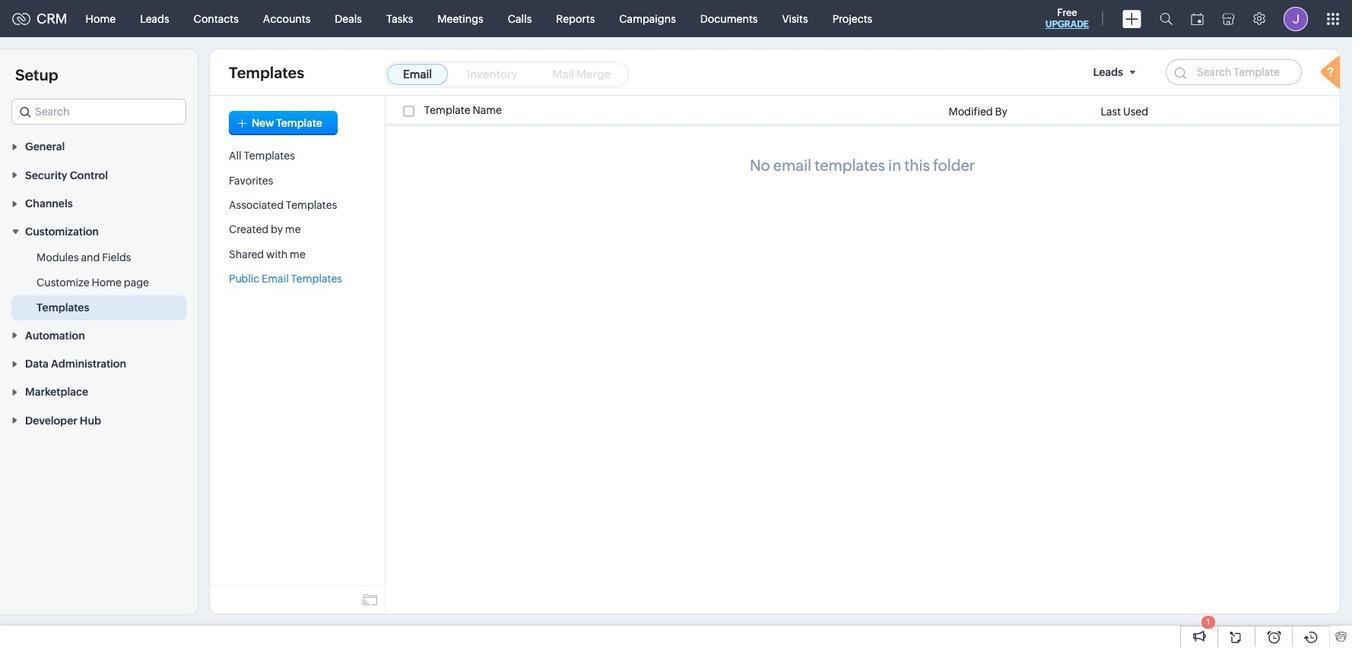 Task type: vqa. For each thing, say whether or not it's contained in the screenshot.
Data Administration on the bottom of page
yes



Task type: describe. For each thing, give the bounding box(es) containing it.
campaigns link
[[607, 0, 688, 37]]

with
[[266, 248, 288, 261]]

administration
[[51, 358, 126, 370]]

developer
[[25, 415, 77, 427]]

projects link
[[820, 0, 885, 37]]

tasks link
[[374, 0, 425, 37]]

meetings link
[[425, 0, 496, 37]]

shared with me
[[229, 248, 306, 261]]

automation button
[[0, 321, 198, 350]]

new template button
[[229, 111, 338, 135]]

data administration button
[[0, 350, 198, 378]]

free upgrade
[[1046, 7, 1089, 30]]

crm
[[37, 11, 67, 27]]

channels
[[25, 198, 73, 210]]

Search Template text field
[[1166, 59, 1302, 85]]

customization
[[25, 226, 99, 238]]

crm link
[[12, 11, 67, 27]]

modules and fields
[[37, 252, 131, 264]]

email
[[773, 157, 812, 174]]

new
[[252, 117, 274, 129]]

0 horizontal spatial email
[[262, 273, 289, 285]]

customization region
[[0, 246, 198, 321]]

contacts link
[[181, 0, 251, 37]]

1
[[1207, 618, 1210, 627]]

page
[[124, 277, 149, 289]]

created by me
[[229, 224, 301, 236]]

Search text field
[[12, 100, 186, 124]]

deals link
[[323, 0, 374, 37]]

created
[[229, 224, 269, 236]]

last
[[1101, 106, 1121, 118]]

no email templates in this folder
[[750, 157, 975, 174]]

automation
[[25, 330, 85, 342]]

deals
[[335, 13, 362, 25]]

documents
[[700, 13, 758, 25]]

shared with me link
[[229, 248, 306, 261]]

1 horizontal spatial email
[[403, 68, 432, 81]]

shared
[[229, 248, 264, 261]]

home inside customization region
[[92, 277, 122, 289]]

this
[[905, 157, 930, 174]]

customize home page
[[37, 277, 149, 289]]

upgrade
[[1046, 19, 1089, 30]]

customize
[[37, 277, 89, 289]]

accounts
[[263, 13, 311, 25]]

public email templates link
[[229, 273, 342, 285]]

channels button
[[0, 189, 198, 218]]

search image
[[1160, 12, 1173, 25]]

home inside "link"
[[86, 13, 116, 25]]

tasks
[[386, 13, 413, 25]]

all
[[229, 150, 242, 162]]

leads for leads field
[[1093, 66, 1123, 78]]

email link
[[387, 64, 448, 85]]

general button
[[0, 132, 198, 161]]

by
[[995, 106, 1008, 118]]

new template
[[252, 117, 322, 129]]

template name
[[424, 104, 502, 117]]

folder
[[933, 157, 975, 174]]

templates
[[815, 157, 885, 174]]

visits
[[782, 13, 808, 25]]

associated templates
[[229, 199, 337, 211]]

me for shared with me
[[290, 248, 306, 261]]

me for created by me
[[285, 224, 301, 236]]

profile image
[[1284, 6, 1308, 31]]

data administration
[[25, 358, 126, 370]]

marketplace button
[[0, 378, 198, 406]]

profile element
[[1275, 0, 1317, 37]]

leads link
[[128, 0, 181, 37]]

contacts
[[194, 13, 239, 25]]

templates inside customization region
[[37, 302, 89, 314]]

Leads field
[[1087, 59, 1147, 85]]

templates up favorites
[[244, 150, 295, 162]]

public email templates
[[229, 273, 342, 285]]



Task type: locate. For each thing, give the bounding box(es) containing it.
leads for the leads link
[[140, 13, 169, 25]]

favorites link
[[229, 175, 273, 187]]

1 vertical spatial template
[[276, 117, 322, 129]]

all templates link
[[229, 150, 295, 162]]

modified by
[[949, 106, 1008, 118]]

leads inside leads field
[[1093, 66, 1123, 78]]

templates down the customize
[[37, 302, 89, 314]]

public
[[229, 273, 260, 285]]

logo image
[[12, 13, 30, 25]]

accounts link
[[251, 0, 323, 37]]

reports
[[556, 13, 595, 25]]

in
[[888, 157, 901, 174]]

visits link
[[770, 0, 820, 37]]

template inside button
[[276, 117, 322, 129]]

by
[[271, 224, 283, 236]]

templates
[[229, 64, 304, 81], [244, 150, 295, 162], [286, 199, 337, 211], [291, 273, 342, 285], [37, 302, 89, 314]]

control
[[70, 169, 108, 182]]

0 horizontal spatial leads
[[140, 13, 169, 25]]

customization button
[[0, 218, 198, 246]]

security control
[[25, 169, 108, 182]]

meetings
[[438, 13, 484, 25]]

0 vertical spatial home
[[86, 13, 116, 25]]

projects
[[833, 13, 873, 25]]

associated templates link
[[229, 199, 337, 211]]

modules and fields link
[[37, 251, 131, 266]]

search element
[[1151, 0, 1182, 37]]

1 horizontal spatial leads
[[1093, 66, 1123, 78]]

fields
[[102, 252, 131, 264]]

developer hub button
[[0, 406, 198, 435]]

email
[[403, 68, 432, 81], [262, 273, 289, 285]]

1 vertical spatial me
[[290, 248, 306, 261]]

no
[[750, 157, 770, 174]]

email up template name
[[403, 68, 432, 81]]

calls
[[508, 13, 532, 25]]

home link
[[73, 0, 128, 37]]

0 vertical spatial leads
[[140, 13, 169, 25]]

home right crm
[[86, 13, 116, 25]]

modules
[[37, 252, 79, 264]]

0 vertical spatial me
[[285, 224, 301, 236]]

me right with
[[290, 248, 306, 261]]

1 horizontal spatial template
[[424, 104, 470, 117]]

documents link
[[688, 0, 770, 37]]

templates link
[[37, 301, 89, 316]]

campaigns
[[619, 13, 676, 25]]

template
[[424, 104, 470, 117], [276, 117, 322, 129]]

hub
[[80, 415, 101, 427]]

templates down shared with me link
[[291, 273, 342, 285]]

0 vertical spatial email
[[403, 68, 432, 81]]

reports link
[[544, 0, 607, 37]]

leads up "last"
[[1093, 66, 1123, 78]]

general
[[25, 141, 65, 153]]

modified
[[949, 106, 993, 118]]

email down with
[[262, 273, 289, 285]]

leads right home "link"
[[140, 13, 169, 25]]

0 horizontal spatial template
[[276, 117, 322, 129]]

home
[[86, 13, 116, 25], [92, 277, 122, 289]]

None field
[[11, 99, 186, 125]]

leads inside the leads link
[[140, 13, 169, 25]]

me
[[285, 224, 301, 236], [290, 248, 306, 261]]

name
[[473, 104, 502, 117]]

templates up created by me link
[[286, 199, 337, 211]]

leads
[[140, 13, 169, 25], [1093, 66, 1123, 78]]

and
[[81, 252, 100, 264]]

template left name
[[424, 104, 470, 117]]

marketplace
[[25, 387, 88, 399]]

favorites
[[229, 175, 273, 187]]

template right new
[[276, 117, 322, 129]]

1 vertical spatial email
[[262, 273, 289, 285]]

free
[[1057, 7, 1077, 18]]

calendar image
[[1191, 13, 1204, 25]]

me right by
[[285, 224, 301, 236]]

last used
[[1101, 106, 1148, 118]]

calls link
[[496, 0, 544, 37]]

created by me link
[[229, 224, 301, 236]]

templates up new
[[229, 64, 304, 81]]

create menu element
[[1113, 0, 1151, 37]]

data
[[25, 358, 49, 370]]

1 vertical spatial leads
[[1093, 66, 1123, 78]]

security control button
[[0, 161, 198, 189]]

create menu image
[[1123, 10, 1142, 28]]

used
[[1123, 106, 1148, 118]]

setup
[[15, 66, 58, 84]]

developer hub
[[25, 415, 101, 427]]

0 vertical spatial template
[[424, 104, 470, 117]]

security
[[25, 169, 67, 182]]

customize home page link
[[37, 276, 149, 291]]

1 vertical spatial home
[[92, 277, 122, 289]]

associated
[[229, 199, 284, 211]]

home down fields
[[92, 277, 122, 289]]

all templates
[[229, 150, 295, 162]]



